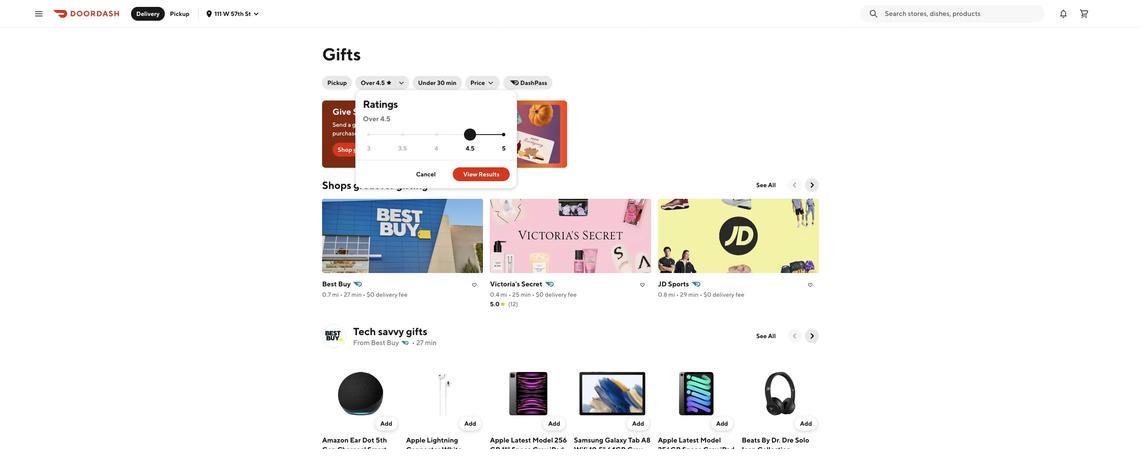 Task type: locate. For each thing, give the bounding box(es) containing it.
1 gray from the left
[[533, 446, 548, 449]]

gray left icon
[[704, 446, 719, 449]]

0 vertical spatial get
[[374, 107, 387, 116]]

0 horizontal spatial delivery
[[376, 291, 398, 298]]

2 space from the left
[[683, 446, 702, 449]]

0 horizontal spatial mi
[[332, 291, 339, 298]]

charcoal
[[337, 446, 366, 449]]

3 add from the left
[[549, 420, 560, 427]]

0 vertical spatial all
[[768, 182, 776, 189]]

min right 0.7
[[352, 291, 362, 298]]

mi right 0.7
[[332, 291, 339, 298]]

$​0 right 29 on the bottom right of the page
[[704, 291, 712, 298]]

2 fee from the left
[[568, 291, 577, 298]]

apple up 256gb at the bottom of page
[[658, 436, 678, 444]]

buy
[[338, 280, 351, 288], [387, 339, 399, 347]]

• left 29 on the bottom right of the page
[[677, 291, 679, 298]]

next button of carousel image
[[808, 181, 817, 189], [808, 332, 817, 340]]

$​0
[[367, 291, 375, 298], [536, 291, 544, 298], [704, 291, 712, 298]]

pickup button down gifts at the top of the page
[[322, 76, 352, 90]]

apple for apple latest model 256 gb 11" space gray ipa
[[490, 436, 510, 444]]

model for 256
[[533, 436, 553, 444]]

ratings
[[363, 98, 398, 110]]

0 vertical spatial 4.5
[[376, 79, 385, 86]]

2 horizontal spatial mi
[[669, 291, 675, 298]]

4.5 up view
[[466, 145, 475, 152]]

$50
[[439, 121, 451, 128]]

5 stars and over image
[[502, 133, 506, 136]]

over inside button
[[361, 79, 375, 86]]

gift left 3
[[354, 146, 364, 153]]

under
[[418, 79, 436, 86]]

apple inside apple latest model 256gb space gray ipa
[[658, 436, 678, 444]]

2 latest from the left
[[679, 436, 699, 444]]

2 see all link from the top
[[752, 329, 781, 343]]

3 delivery from the left
[[713, 291, 735, 298]]

add for samsung galaxy tab a8 wifi 10.5" 64gb gra
[[633, 420, 644, 427]]

delivery
[[136, 10, 160, 17]]

space
[[512, 446, 532, 449], [683, 446, 702, 449]]

gifts
[[406, 325, 428, 337]]

Store search: begin typing to search for stores available on DoorDash text field
[[885, 9, 1040, 18]]

gift inside 'send a gift card, and get one back (min $50 purchase). terms apply.'
[[352, 121, 362, 128]]

amazon ear dot 5th gen charcoal smar
[[322, 436, 387, 449]]

1 see all link from the top
[[752, 178, 781, 192]]

2 horizontal spatial $​0
[[704, 291, 712, 298]]

3
[[367, 145, 371, 152]]

latest inside apple latest model 256gb space gray ipa
[[679, 436, 699, 444]]

best
[[322, 280, 337, 288], [371, 339, 386, 347]]

min right 29 on the bottom right of the page
[[689, 291, 699, 298]]

get up 'and'
[[374, 107, 387, 116]]

0 vertical spatial pickup button
[[165, 7, 195, 20]]

$​0 for secret
[[536, 291, 544, 298]]

space inside the apple latest model 256 gb 11" space gray ipa
[[512, 446, 532, 449]]

delivery
[[376, 291, 398, 298], [545, 291, 567, 298], [713, 291, 735, 298]]

5 add from the left
[[717, 420, 728, 427]]

for
[[381, 179, 394, 191]]

all
[[768, 182, 776, 189], [768, 333, 776, 340]]

over 4.5 down "ratings"
[[363, 115, 391, 123]]

1 horizontal spatial pickup
[[327, 79, 347, 86]]

3 fee from the left
[[736, 291, 745, 298]]

delivery for sports
[[713, 291, 735, 298]]

delivery right 25
[[545, 291, 567, 298]]

111 w 57th st
[[215, 10, 251, 17]]

0 horizontal spatial get
[[374, 107, 387, 116]]

best down tech savvy gifts
[[371, 339, 386, 347]]

add for beats by dr. dre solo icon collectio
[[801, 420, 812, 427]]

0 vertical spatial see all
[[757, 182, 776, 189]]

gray right 11"
[[533, 446, 548, 449]]

0.4
[[490, 291, 500, 298]]

apple for apple latest model 256gb space gray ipa
[[658, 436, 678, 444]]

beats
[[742, 436, 761, 444]]

0 vertical spatial gift
[[352, 121, 362, 128]]

fee for secret
[[568, 291, 577, 298]]

64gb
[[607, 446, 626, 449]]

price button
[[465, 76, 500, 90]]

1 $​0 from the left
[[367, 291, 375, 298]]

1 horizontal spatial get
[[389, 121, 398, 128]]

model
[[533, 436, 553, 444], [701, 436, 721, 444]]

• left 25
[[509, 291, 511, 298]]

mi right 0.4
[[501, 291, 508, 298]]

0 horizontal spatial fee
[[399, 291, 408, 298]]

fee
[[399, 291, 408, 298], [568, 291, 577, 298], [736, 291, 745, 298]]

2 mi from the left
[[501, 291, 508, 298]]

gray inside the apple latest model 256 gb 11" space gray ipa
[[533, 446, 548, 449]]

shops great for gifting
[[322, 179, 428, 191]]

3 mi from the left
[[669, 291, 675, 298]]

wifi
[[574, 446, 588, 449]]

10.5"
[[589, 446, 606, 449]]

2 previous button of carousel image from the top
[[791, 332, 799, 340]]

2 gray from the left
[[704, 446, 719, 449]]

0 horizontal spatial pickup
[[170, 10, 190, 17]]

1 delivery from the left
[[376, 291, 398, 298]]

best up 0.7
[[322, 280, 337, 288]]

terms
[[362, 130, 379, 137]]

3 $​0 from the left
[[704, 291, 712, 298]]

1 add from the left
[[381, 420, 392, 427]]

buy down savvy
[[387, 339, 399, 347]]

add
[[381, 420, 392, 427], [465, 420, 476, 427], [549, 420, 560, 427], [633, 420, 644, 427], [717, 420, 728, 427], [801, 420, 812, 427]]

over
[[361, 79, 375, 86], [363, 115, 379, 123]]

previous button of carousel image
[[791, 181, 799, 189], [791, 332, 799, 340]]

see all link for second previous button of carousel image from the bottom
[[752, 178, 781, 192]]

0 vertical spatial see all link
[[752, 178, 781, 192]]

1 space from the left
[[512, 446, 532, 449]]

gray
[[533, 446, 548, 449], [704, 446, 719, 449]]

• right 29 on the bottom right of the page
[[700, 291, 703, 298]]

0 horizontal spatial model
[[533, 436, 553, 444]]

mi right 0.8
[[669, 291, 675, 298]]

2 all from the top
[[768, 333, 776, 340]]

latest left the 256
[[511, 436, 531, 444]]

pickup
[[170, 10, 190, 17], [327, 79, 347, 86]]

1 vertical spatial see all link
[[752, 329, 781, 343]]

0 vertical spatial over 4.5
[[361, 79, 385, 86]]

1 next button of carousel image from the top
[[808, 181, 817, 189]]

3 apple from the left
[[658, 436, 678, 444]]

dr.
[[772, 436, 781, 444]]

view results
[[463, 171, 500, 178]]

over up "ratings"
[[361, 79, 375, 86]]

delivery for secret
[[545, 291, 567, 298]]

1 vertical spatial get
[[389, 121, 398, 128]]

1 model from the left
[[533, 436, 553, 444]]

1 vertical spatial see
[[757, 333, 767, 340]]

0 vertical spatial see
[[757, 182, 767, 189]]

shop
[[338, 146, 352, 153]]

1 horizontal spatial latest
[[679, 436, 699, 444]]

2 horizontal spatial fee
[[736, 291, 745, 298]]

purchase).
[[333, 130, 361, 137]]

27 down gifts
[[416, 339, 424, 347]]

apple for apple lightning connector whit
[[406, 436, 426, 444]]

cancel
[[416, 171, 436, 178]]

1 latest from the left
[[511, 436, 531, 444]]

1 vertical spatial over
[[363, 115, 379, 123]]

over 4.5 inside button
[[361, 79, 385, 86]]

1 horizontal spatial gray
[[704, 446, 719, 449]]

57th
[[231, 10, 244, 17]]

1 vertical spatial gift
[[354, 146, 364, 153]]

fee for buy
[[399, 291, 408, 298]]

1 mi from the left
[[332, 291, 339, 298]]

min
[[446, 79, 457, 86], [352, 291, 362, 298], [521, 291, 531, 298], [689, 291, 699, 298], [425, 339, 437, 347]]

2 model from the left
[[701, 436, 721, 444]]

latest
[[511, 436, 531, 444], [679, 436, 699, 444]]

4.5
[[376, 79, 385, 86], [380, 115, 391, 123], [466, 145, 475, 152]]

0 horizontal spatial gray
[[533, 446, 548, 449]]

buy up 0.7 mi • 27 min • $​0 delivery fee
[[338, 280, 351, 288]]

2 $​0 from the left
[[536, 291, 544, 298]]

1 horizontal spatial fee
[[568, 291, 577, 298]]

1 vertical spatial best
[[371, 339, 386, 347]]

beats by dr. dre solo icon collection wireless on-ear matte black headphones image
[[742, 355, 819, 432]]

27
[[344, 291, 350, 298], [416, 339, 424, 347]]

shop gift cards button
[[333, 143, 385, 157]]

$​0 for sports
[[704, 291, 712, 298]]

fee for sports
[[736, 291, 745, 298]]

mi
[[332, 291, 339, 298], [501, 291, 508, 298], [669, 291, 675, 298]]

min right 25
[[521, 291, 531, 298]]

2 apple from the left
[[490, 436, 510, 444]]

4.5 up the apply. in the top left of the page
[[380, 115, 391, 123]]

card,
[[363, 121, 377, 128]]

$​0 up tech
[[367, 291, 375, 298]]

min right 30
[[446, 79, 457, 86]]

give $50, get $5 in return.
[[333, 107, 438, 116]]

amazon ear dot 5th gen charcoal smart speaker with alexa image
[[322, 355, 399, 432]]

apple up gb
[[490, 436, 510, 444]]

best buy
[[322, 280, 351, 288]]

0 horizontal spatial space
[[512, 446, 532, 449]]

1 horizontal spatial 27
[[416, 339, 424, 347]]

2 add from the left
[[465, 420, 476, 427]]

samsung galaxy tab a8 wifi 10.5" 64gb gray tablet image
[[574, 355, 651, 432]]

25
[[513, 291, 520, 298]]

over 4.5
[[361, 79, 385, 86], [363, 115, 391, 123]]

0 vertical spatial previous button of carousel image
[[791, 181, 799, 189]]

space right 256gb at the bottom of page
[[683, 446, 702, 449]]

1 vertical spatial see all
[[757, 333, 776, 340]]

2 see from the top
[[757, 333, 767, 340]]

see all link
[[752, 178, 781, 192], [752, 329, 781, 343]]

• 27 min
[[412, 339, 437, 347]]

0 horizontal spatial latest
[[511, 436, 531, 444]]

pickup button right delivery
[[165, 7, 195, 20]]

latest inside the apple latest model 256 gb 11" space gray ipa
[[511, 436, 531, 444]]

2 next button of carousel image from the top
[[808, 332, 817, 340]]

1 see all from the top
[[757, 182, 776, 189]]

pickup button
[[165, 7, 195, 20], [322, 76, 352, 90]]

1 horizontal spatial delivery
[[545, 291, 567, 298]]

1 horizontal spatial pickup button
[[322, 76, 352, 90]]

1 horizontal spatial space
[[683, 446, 702, 449]]

see
[[757, 182, 767, 189], [757, 333, 767, 340]]

mi for jd
[[669, 291, 675, 298]]

6 add from the left
[[801, 420, 812, 427]]

$5
[[389, 107, 400, 116]]

2 horizontal spatial delivery
[[713, 291, 735, 298]]

model inside apple latest model 256gb space gray ipa
[[701, 436, 721, 444]]

0 vertical spatial best
[[322, 280, 337, 288]]

apple inside the apple latest model 256 gb 11" space gray ipa
[[490, 436, 510, 444]]

over up terms
[[363, 115, 379, 123]]

1 vertical spatial all
[[768, 333, 776, 340]]

notification bell image
[[1059, 8, 1069, 19]]

model left the 256
[[533, 436, 553, 444]]

1 apple from the left
[[406, 436, 426, 444]]

next button of carousel image for first previous button of carousel image from the bottom of the page
[[808, 332, 817, 340]]

4 add from the left
[[633, 420, 644, 427]]

0.8 mi • 29 min • $​0 delivery fee
[[658, 291, 745, 298]]

$​0 down secret
[[536, 291, 544, 298]]

1 horizontal spatial $​0
[[536, 291, 544, 298]]

delivery up tech savvy gifts
[[376, 291, 398, 298]]

1 horizontal spatial apple
[[490, 436, 510, 444]]

2 delivery from the left
[[545, 291, 567, 298]]

model inside the apple latest model 256 gb 11" space gray ipa
[[533, 436, 553, 444]]

1 horizontal spatial mi
[[501, 291, 508, 298]]

shops great for gifting link
[[322, 178, 428, 192]]

5.0
[[490, 301, 500, 308]]

gift right a
[[352, 121, 362, 128]]

latest up 256gb at the bottom of page
[[679, 436, 699, 444]]

27 down 'best buy'
[[344, 291, 350, 298]]

delivery right 29 on the bottom right of the page
[[713, 291, 735, 298]]

add for amazon ear dot 5th gen charcoal smar
[[381, 420, 392, 427]]

0 horizontal spatial best
[[322, 280, 337, 288]]

4.5 up "ratings"
[[376, 79, 385, 86]]

gift
[[352, 121, 362, 128], [354, 146, 364, 153]]

solo
[[795, 436, 810, 444]]

0 vertical spatial next button of carousel image
[[808, 181, 817, 189]]

0 vertical spatial 27
[[344, 291, 350, 298]]

get
[[374, 107, 387, 116], [389, 121, 398, 128]]

see all for see all link related to second previous button of carousel image from the bottom
[[757, 182, 776, 189]]

2 see all from the top
[[757, 333, 776, 340]]

apple up connector on the bottom left of the page
[[406, 436, 426, 444]]

return.
[[411, 107, 438, 116]]

0 horizontal spatial apple
[[406, 436, 426, 444]]

1 fee from the left
[[399, 291, 408, 298]]

space right 11"
[[512, 446, 532, 449]]

see all
[[757, 182, 776, 189], [757, 333, 776, 340]]

model left beats
[[701, 436, 721, 444]]

apple latest model 256gb space gray ipad mini with wifi image
[[658, 355, 735, 432]]

1 horizontal spatial model
[[701, 436, 721, 444]]

delivery button
[[131, 7, 165, 20]]

1 vertical spatial next button of carousel image
[[808, 332, 817, 340]]

next button of carousel image for second previous button of carousel image from the bottom
[[808, 181, 817, 189]]

latest for 11"
[[511, 436, 531, 444]]

apple lightning connector white earpods image
[[406, 355, 483, 432]]

1 vertical spatial pickup
[[327, 79, 347, 86]]

over 4.5 up "ratings"
[[361, 79, 385, 86]]

add for apple lightning connector whit
[[465, 420, 476, 427]]

2 horizontal spatial apple
[[658, 436, 678, 444]]

1 horizontal spatial buy
[[387, 339, 399, 347]]

0 horizontal spatial buy
[[338, 280, 351, 288]]

0 vertical spatial over
[[361, 79, 375, 86]]

pickup right delivery
[[170, 10, 190, 17]]

pickup down gifts at the top of the page
[[327, 79, 347, 86]]

model for 256gb
[[701, 436, 721, 444]]

min for best buy
[[352, 291, 362, 298]]

get up the apply. in the top left of the page
[[389, 121, 398, 128]]

view
[[463, 171, 478, 178]]

1 vertical spatial buy
[[387, 339, 399, 347]]

1 vertical spatial pickup button
[[322, 76, 352, 90]]

apple inside the apple lightning connector whit
[[406, 436, 426, 444]]

0 horizontal spatial $​0
[[367, 291, 375, 298]]

1 vertical spatial previous button of carousel image
[[791, 332, 799, 340]]



Task type: vqa. For each thing, say whether or not it's contained in the screenshot.
the Results at the top left of the page
yes



Task type: describe. For each thing, give the bounding box(es) containing it.
view results button
[[453, 167, 510, 181]]

a
[[348, 121, 351, 128]]

1 see from the top
[[757, 182, 767, 189]]

under 30 min
[[418, 79, 457, 86]]

shops
[[322, 179, 352, 191]]

open menu image
[[34, 8, 44, 19]]

connector
[[406, 446, 441, 449]]

sports
[[668, 280, 689, 288]]

icon
[[742, 446, 756, 449]]

3.5 stars and over image
[[401, 133, 405, 136]]

gift inside 'button'
[[354, 146, 364, 153]]

see all link for first previous button of carousel image from the bottom of the page
[[752, 329, 781, 343]]

30
[[437, 79, 445, 86]]

0 horizontal spatial 27
[[344, 291, 350, 298]]

256gb
[[658, 446, 681, 449]]

mi for best
[[332, 291, 339, 298]]

see all for see all link corresponding to first previous button of carousel image from the bottom of the page
[[757, 333, 776, 340]]

jd
[[658, 280, 667, 288]]

dashpass button
[[503, 76, 553, 90]]

0.7 mi • 27 min • $​0 delivery fee
[[322, 291, 408, 298]]

back
[[411, 121, 424, 128]]

3 stars and over image
[[367, 133, 371, 136]]

0 vertical spatial buy
[[338, 280, 351, 288]]

4.5 inside over 4.5 button
[[376, 79, 385, 86]]

under 30 min button
[[413, 76, 462, 90]]

cards
[[365, 146, 380, 153]]

gen
[[322, 446, 336, 449]]

savvy
[[378, 325, 404, 337]]

apple latest model 256 gb 11" space gray ipa
[[490, 436, 567, 449]]

1 vertical spatial over 4.5
[[363, 115, 391, 123]]

• down secret
[[532, 291, 535, 298]]

shop gift cards
[[338, 146, 380, 153]]

min down gifts
[[425, 339, 437, 347]]

apply.
[[380, 130, 396, 137]]

lightning
[[427, 436, 458, 444]]

111
[[215, 10, 222, 17]]

0.7
[[322, 291, 331, 298]]

min for victoria's secret
[[521, 291, 531, 298]]

dot
[[362, 436, 374, 444]]

• down gifts
[[412, 339, 415, 347]]

$50,
[[353, 107, 372, 116]]

add for apple latest model 256gb space gray ipa
[[717, 420, 728, 427]]

st
[[245, 10, 251, 17]]

29
[[680, 291, 688, 298]]

in
[[402, 107, 409, 116]]

1 all from the top
[[768, 182, 776, 189]]

delivery for buy
[[376, 291, 398, 298]]

over 4.5 button
[[356, 76, 410, 90]]

gifts
[[322, 44, 361, 64]]

price
[[471, 79, 485, 86]]

dashpass
[[521, 79, 548, 86]]

$​0 for buy
[[367, 291, 375, 298]]

secret
[[522, 280, 543, 288]]

send
[[333, 121, 347, 128]]

add for apple latest model 256 gb 11" space gray ipa
[[549, 420, 560, 427]]

victoria's secret
[[490, 280, 543, 288]]

dre
[[782, 436, 794, 444]]

amazon
[[322, 436, 349, 444]]

apple lightning connector whit
[[406, 436, 462, 449]]

0 items, open order cart image
[[1080, 8, 1090, 19]]

(min
[[426, 121, 438, 128]]

256
[[555, 436, 567, 444]]

11"
[[502, 446, 510, 449]]

results
[[479, 171, 500, 178]]

gb
[[490, 446, 501, 449]]

tech
[[353, 325, 376, 337]]

4
[[435, 145, 438, 152]]

1 horizontal spatial best
[[371, 339, 386, 347]]

• up tech
[[363, 291, 366, 298]]

1 previous button of carousel image from the top
[[791, 181, 799, 189]]

4 stars and over image
[[435, 133, 438, 136]]

one
[[400, 121, 410, 128]]

0.8
[[658, 291, 668, 298]]

beats by dr. dre solo icon collectio
[[742, 436, 816, 449]]

gray inside apple latest model 256gb space gray ipa
[[704, 446, 719, 449]]

great
[[354, 179, 379, 191]]

tab
[[628, 436, 640, 444]]

min for jd sports
[[689, 291, 699, 298]]

a8
[[642, 436, 651, 444]]

jd sports
[[658, 280, 689, 288]]

by
[[762, 436, 770, 444]]

get inside 'send a gift card, and get one back (min $50 purchase). terms apply.'
[[389, 121, 398, 128]]

cancel button
[[406, 167, 446, 181]]

from
[[353, 339, 370, 347]]

3.5
[[398, 145, 407, 152]]

latest for gray
[[679, 436, 699, 444]]

• down 'best buy'
[[340, 291, 343, 298]]

5
[[502, 145, 506, 152]]

apple latest model 256 gb 11" space gray ipad pro with wi-fi image
[[490, 355, 567, 432]]

ear
[[350, 436, 361, 444]]

1 vertical spatial 27
[[416, 339, 424, 347]]

give
[[333, 107, 351, 116]]

(12)
[[508, 301, 518, 308]]

samsung
[[574, 436, 604, 444]]

from best buy
[[353, 339, 399, 347]]

mi for victoria's
[[501, 291, 508, 298]]

and
[[378, 121, 388, 128]]

min inside button
[[446, 79, 457, 86]]

0 vertical spatial pickup
[[170, 10, 190, 17]]

apple latest model 256gb space gray ipa
[[658, 436, 735, 449]]

w
[[223, 10, 230, 17]]

send a gift card, and get one back (min $50 purchase). terms apply.
[[333, 121, 451, 137]]

tech savvy gifts
[[353, 325, 428, 337]]

galaxy
[[605, 436, 627, 444]]

victoria's
[[490, 280, 520, 288]]

0 horizontal spatial pickup button
[[165, 7, 195, 20]]

1 vertical spatial 4.5
[[380, 115, 391, 123]]

2 vertical spatial 4.5
[[466, 145, 475, 152]]

space inside apple latest model 256gb space gray ipa
[[683, 446, 702, 449]]

0.4 mi • 25 min • $​0 delivery fee
[[490, 291, 577, 298]]



